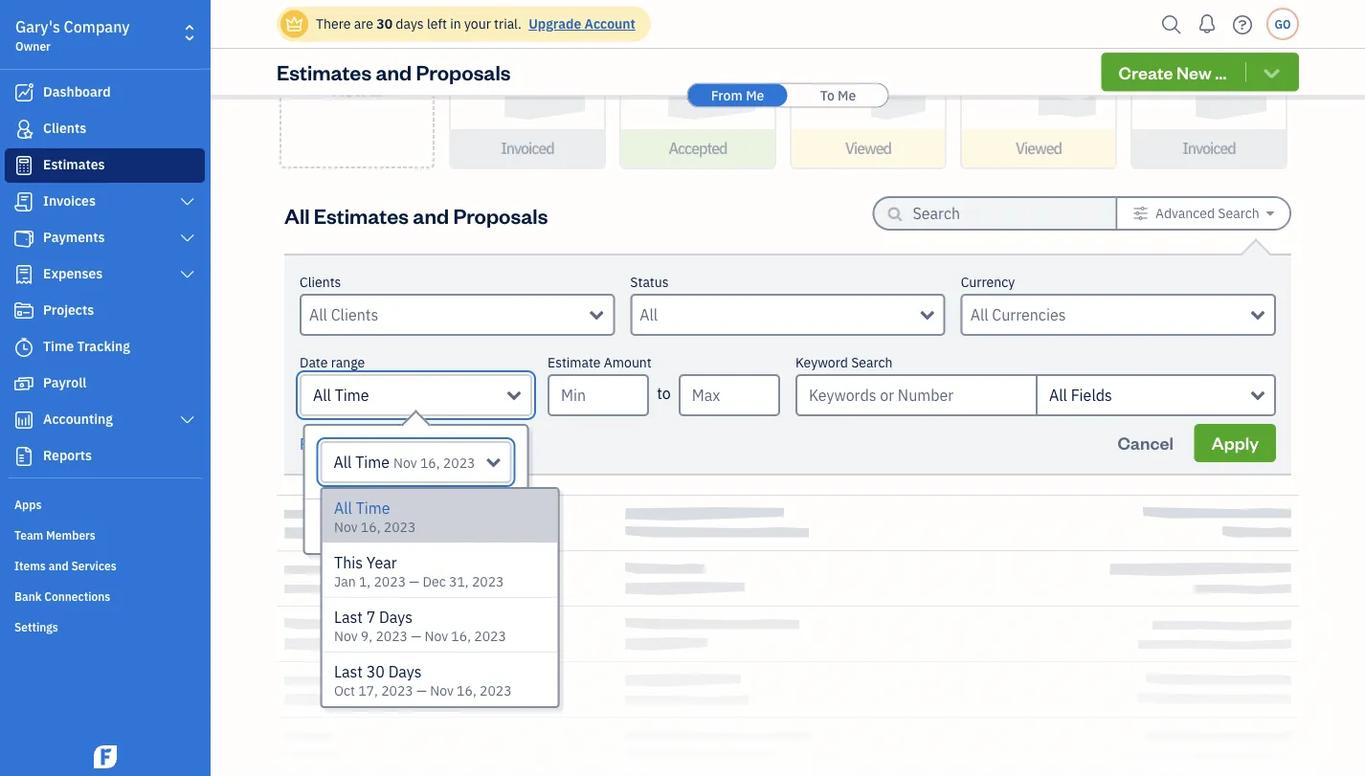 Task type: locate. For each thing, give the bounding box(es) containing it.
create down are
[[330, 55, 384, 78]]

time
[[43, 337, 74, 355], [335, 385, 369, 405], [355, 452, 390, 472], [355, 498, 390, 518]]

connections
[[44, 589, 110, 604]]

0 horizontal spatial …
[[370, 78, 382, 101]]

17,
[[358, 682, 377, 700]]

all inside "date range" field
[[334, 452, 352, 472]]

client image
[[12, 120, 35, 139]]

2 me from the left
[[838, 86, 856, 104]]

last down 9,
[[334, 662, 362, 682]]

cancel button for top 'apply' button
[[1100, 424, 1191, 462]]

payroll
[[43, 374, 86, 392]]

1 horizontal spatial invoiced
[[1182, 138, 1236, 158]]

report image
[[12, 447, 35, 466]]

apply button up 31,
[[430, 507, 512, 546]]

— inside 'last 30 days oct 17, 2023 — nov 16, 2023'
[[416, 682, 426, 700]]

invoiced
[[501, 138, 554, 158], [1182, 138, 1236, 158]]

left
[[427, 15, 447, 33]]

0 horizontal spatial apply button
[[430, 507, 512, 546]]

search right keyword at the top right of the page
[[851, 354, 893, 371]]

payments
[[43, 228, 105, 246]]

settings image
[[1133, 206, 1148, 221]]

0 horizontal spatial new
[[332, 78, 367, 101]]

gary's
[[15, 17, 60, 37]]

0 horizontal spatial create
[[330, 55, 384, 78]]

all time nov 16, 2023 down all time dropdown button
[[334, 452, 475, 472]]

2 vertical spatial and
[[49, 558, 69, 573]]

1 viewed from the left
[[845, 138, 891, 158]]

accounting
[[43, 410, 113, 428]]

1 horizontal spatial and
[[376, 58, 412, 85]]

chevron large down image inside expenses 'link'
[[179, 267, 196, 282]]

nov right "all"
[[394, 454, 417, 472]]

apply button
[[1194, 424, 1276, 462], [430, 507, 512, 546]]

go
[[1275, 16, 1291, 32]]

1 horizontal spatial clients
[[300, 273, 341, 291]]

Estimate Amount Maximum text field
[[678, 374, 780, 416]]

upgrade
[[529, 15, 581, 33]]

0 vertical spatial and
[[376, 58, 412, 85]]

… down are
[[370, 78, 382, 101]]

time right timer icon
[[43, 337, 74, 355]]

2 all time nov 16, 2023 from the top
[[334, 498, 415, 536]]

1 last from the top
[[334, 607, 362, 627]]

new down are
[[332, 78, 367, 101]]

1 vertical spatial apply
[[447, 515, 494, 538]]

all time nov 16, 2023 up year
[[334, 498, 415, 536]]

nov
[[394, 454, 417, 472], [334, 518, 357, 536], [334, 627, 357, 645], [424, 627, 448, 645], [430, 682, 453, 700]]

apply button down all fields field
[[1194, 424, 1276, 462]]

create down search icon
[[1119, 61, 1173, 83]]

clients
[[43, 119, 86, 137], [300, 273, 341, 291]]

team members link
[[5, 520, 205, 549]]

1 me from the left
[[746, 86, 764, 104]]

0 horizontal spatial search
[[851, 354, 893, 371]]

estimates for estimates
[[43, 156, 105, 173]]

2 chevron large down image from the top
[[179, 413, 196, 428]]

keyword
[[795, 354, 848, 371]]

0 vertical spatial chevron large down image
[[179, 231, 196, 246]]

all
[[342, 434, 359, 454]]

last
[[334, 607, 362, 627], [334, 662, 362, 682]]

days
[[396, 15, 424, 33]]

0 horizontal spatial clients
[[43, 119, 86, 137]]

nov left 9,
[[334, 627, 357, 645]]

last inside 'last 30 days oct 17, 2023 — nov 16, 2023'
[[334, 662, 362, 682]]

2 vertical spatial estimates
[[314, 202, 409, 229]]

list box containing all time
[[322, 489, 558, 707]]

1 vertical spatial last
[[334, 662, 362, 682]]

0 horizontal spatial invoiced
[[501, 138, 554, 158]]

dashboard link
[[5, 76, 205, 110]]

settings link
[[5, 612, 205, 640]]

and for services
[[49, 558, 69, 573]]

all
[[284, 202, 310, 229], [313, 385, 331, 405], [1049, 385, 1067, 405], [334, 452, 352, 472], [334, 498, 352, 518]]

advanced search button
[[1118, 198, 1289, 229]]

all for all time
[[313, 385, 331, 405]]

from
[[711, 86, 743, 104]]

nov down the last 7 days nov 9, 2023 — nov 16, 2023
[[430, 682, 453, 700]]

go button
[[1266, 8, 1299, 40]]

0 horizontal spatial me
[[746, 86, 764, 104]]

to me
[[820, 86, 856, 104]]

chevron large down image
[[179, 231, 196, 246], [179, 413, 196, 428]]

1 vertical spatial chevron large down image
[[179, 413, 196, 428]]

1 vertical spatial cancel
[[353, 515, 409, 538]]

all inside dropdown button
[[313, 385, 331, 405]]

…
[[1215, 61, 1227, 83], [370, 78, 382, 101]]

1 vertical spatial 30
[[366, 662, 384, 682]]

invoices link
[[5, 185, 205, 219]]

list box
[[322, 489, 558, 707]]

estimates and proposals
[[277, 58, 511, 85]]

jan
[[334, 573, 355, 591]]

7
[[366, 607, 375, 627]]

1 vertical spatial search
[[851, 354, 893, 371]]

16, down all time dropdown button
[[420, 454, 440, 472]]

new for right create new … dropdown button
[[1177, 61, 1212, 83]]

create for the left create new … dropdown button
[[330, 55, 384, 78]]

create
[[330, 55, 384, 78], [1119, 61, 1173, 83]]

expenses
[[43, 265, 103, 282]]

… inside "create new …"
[[370, 78, 382, 101]]

viewed down to me link
[[845, 138, 891, 158]]

— inside this year jan 1, 2023 — dec 31, 2023
[[409, 573, 419, 591]]

me right from at the right of the page
[[746, 86, 764, 104]]

1 horizontal spatial create new … button
[[1101, 53, 1299, 91]]

chevron large down image up projects link
[[179, 267, 196, 282]]

timer image
[[12, 338, 35, 357]]

days right 7
[[379, 607, 412, 627]]

0 horizontal spatial cancel button
[[336, 507, 426, 546]]

chevron large down image down payroll link
[[179, 413, 196, 428]]

cancel up year
[[353, 515, 409, 538]]

cancel button down all fields field
[[1100, 424, 1191, 462]]

cancel button for bottom 'apply' button
[[336, 507, 426, 546]]

all time nov 16, 2023 for "date range" field
[[334, 452, 475, 472]]

1 horizontal spatial viewed
[[1016, 138, 1062, 158]]

0 vertical spatial cancel button
[[1100, 424, 1191, 462]]

1 horizontal spatial create new …
[[1119, 61, 1227, 83]]

0 horizontal spatial cancel
[[353, 515, 409, 538]]

30 right oct
[[366, 662, 384, 682]]

1 horizontal spatial cancel button
[[1100, 424, 1191, 462]]

— for last 7 days
[[410, 627, 421, 645]]

All search field
[[640, 303, 921, 326]]

create new …
[[330, 55, 384, 101], [1119, 61, 1227, 83]]

all time nov 16, 2023 for list box containing all time
[[334, 498, 415, 536]]

create new … down search icon
[[1119, 61, 1227, 83]]

nov up 'last 30 days oct 17, 2023 — nov 16, 2023'
[[424, 627, 448, 645]]

— right 17,
[[416, 682, 426, 700]]

— up 'last 30 days oct 17, 2023 — nov 16, 2023'
[[410, 627, 421, 645]]

chevron large down image for invoices
[[179, 194, 196, 210]]

all inside field
[[1049, 385, 1067, 405]]

last for last 30 days
[[334, 662, 362, 682]]

16, down 31,
[[451, 627, 470, 645]]

1 vertical spatial chevron large down image
[[179, 267, 196, 282]]

estimates link
[[5, 148, 205, 183]]

estimates inside main element
[[43, 156, 105, 173]]

time right reset
[[355, 452, 390, 472]]

and
[[376, 58, 412, 85], [413, 202, 449, 229], [49, 558, 69, 573]]

clients down dashboard
[[43, 119, 86, 137]]

money image
[[12, 374, 35, 393]]

All Clients search field
[[309, 303, 590, 326]]

1 chevron large down image from the top
[[179, 231, 196, 246]]

1 all time nov 16, 2023 from the top
[[334, 452, 475, 472]]

there are 30 days left in your trial. upgrade account
[[316, 15, 635, 33]]

0 horizontal spatial viewed
[[845, 138, 891, 158]]

0 vertical spatial search
[[1218, 204, 1259, 222]]

time up year
[[355, 498, 390, 518]]

bank connections link
[[5, 581, 205, 610]]

all inside all time nov 16, 2023
[[334, 498, 352, 518]]

2 horizontal spatial and
[[413, 202, 449, 229]]

clients up date
[[300, 273, 341, 291]]

me
[[746, 86, 764, 104], [838, 86, 856, 104]]

tracking
[[77, 337, 130, 355]]

create new … button
[[280, 0, 435, 168], [1101, 53, 1299, 91]]

advanced search
[[1155, 204, 1259, 222]]

viewed
[[845, 138, 891, 158], [1016, 138, 1062, 158]]

days
[[379, 607, 412, 627], [388, 662, 421, 682]]

… for right create new … dropdown button
[[1215, 61, 1227, 83]]

0 vertical spatial all time nov 16, 2023
[[334, 452, 475, 472]]

0 vertical spatial cancel
[[1118, 432, 1173, 454]]

search for keyword search
[[851, 354, 893, 371]]

1 vertical spatial —
[[410, 627, 421, 645]]

0 horizontal spatial create new …
[[330, 55, 384, 101]]

0 vertical spatial proposals
[[416, 58, 511, 85]]

0 vertical spatial last
[[334, 607, 362, 627]]

apply up 31,
[[447, 515, 494, 538]]

chevron large down image inside payments link
[[179, 231, 196, 246]]

cancel down all fields field
[[1118, 432, 1173, 454]]

1 vertical spatial and
[[413, 202, 449, 229]]

this year jan 1, 2023 — dec 31, 2023
[[334, 553, 504, 591]]

0 vertical spatial chevron large down image
[[179, 194, 196, 210]]

— inside the last 7 days nov 9, 2023 — nov 16, 2023
[[410, 627, 421, 645]]

16,
[[420, 454, 440, 472], [360, 518, 380, 536], [451, 627, 470, 645], [456, 682, 476, 700]]

1 horizontal spatial me
[[838, 86, 856, 104]]

… for the left create new … dropdown button
[[370, 78, 382, 101]]

new
[[1177, 61, 1212, 83], [332, 78, 367, 101]]

cancel button up year
[[336, 507, 426, 546]]

me for from me
[[746, 86, 764, 104]]

are
[[354, 15, 373, 33]]

0 horizontal spatial create new … button
[[280, 0, 435, 168]]

0 horizontal spatial and
[[49, 558, 69, 573]]

1 invoiced from the left
[[501, 138, 554, 158]]

upgrade account link
[[525, 15, 635, 33]]

all time nov 16, 2023 inside "date range" field
[[334, 452, 475, 472]]

all time nov 16, 2023 inside list box
[[334, 498, 415, 536]]

1 horizontal spatial apply button
[[1194, 424, 1276, 462]]

nov inside 'last 30 days oct 17, 2023 — nov 16, 2023'
[[430, 682, 453, 700]]

16, inside "date range" field
[[420, 454, 440, 472]]

proposals
[[416, 58, 511, 85], [453, 202, 548, 229]]

cancel for top 'apply' button
[[1118, 432, 1173, 454]]

apply down all fields field
[[1212, 432, 1259, 454]]

search left caretdown image
[[1218, 204, 1259, 222]]

days inside 'last 30 days oct 17, 2023 — nov 16, 2023'
[[388, 662, 421, 682]]

2 chevron large down image from the top
[[179, 267, 196, 282]]

search inside dropdown button
[[1218, 204, 1259, 222]]

Estimate Amount Minimum text field
[[548, 374, 649, 416]]

chevron large down image down invoices link
[[179, 231, 196, 246]]

— left dec
[[409, 573, 419, 591]]

0 vertical spatial estimates
[[277, 58, 372, 85]]

1 horizontal spatial cancel
[[1118, 432, 1173, 454]]

days inside the last 7 days nov 9, 2023 — nov 16, 2023
[[379, 607, 412, 627]]

items and services link
[[5, 550, 205, 579]]

search image
[[1156, 10, 1187, 39]]

16, inside 'last 30 days oct 17, 2023 — nov 16, 2023'
[[456, 682, 476, 700]]

… down notifications icon
[[1215, 61, 1227, 83]]

30
[[376, 15, 393, 33], [366, 662, 384, 682]]

1 horizontal spatial …
[[1215, 61, 1227, 83]]

last inside the last 7 days nov 9, 2023 — nov 16, 2023
[[334, 607, 362, 627]]

time tracking link
[[5, 330, 205, 365]]

me for to me
[[838, 86, 856, 104]]

last left 7
[[334, 607, 362, 627]]

9,
[[360, 627, 372, 645]]

keyword search
[[795, 354, 893, 371]]

me right 'to'
[[838, 86, 856, 104]]

cancel button
[[1100, 424, 1191, 462], [336, 507, 426, 546]]

days right 17,
[[388, 662, 421, 682]]

0 vertical spatial clients
[[43, 119, 86, 137]]

create new … for the left create new … dropdown button
[[330, 55, 384, 101]]

30 right are
[[376, 15, 393, 33]]

0 vertical spatial —
[[409, 573, 419, 591]]

fields
[[1071, 385, 1112, 405]]

and inside main element
[[49, 558, 69, 573]]

1 chevron large down image from the top
[[179, 194, 196, 210]]

create new … down are
[[330, 55, 384, 101]]

gary's company owner
[[15, 17, 130, 54]]

time down range
[[335, 385, 369, 405]]

chevron large down image
[[179, 194, 196, 210], [179, 267, 196, 282]]

1 horizontal spatial create
[[1119, 61, 1173, 83]]

all time nov 16, 2023
[[334, 452, 475, 472], [334, 498, 415, 536]]

1 vertical spatial days
[[388, 662, 421, 682]]

2 vertical spatial —
[[416, 682, 426, 700]]

estimate amount
[[548, 354, 652, 371]]

1 vertical spatial estimates
[[43, 156, 105, 173]]

0 vertical spatial apply button
[[1194, 424, 1276, 462]]

to
[[820, 86, 835, 104]]

0 vertical spatial apply
[[1212, 432, 1259, 454]]

cancel
[[1118, 432, 1173, 454], [353, 515, 409, 538]]

new down notifications icon
[[1177, 61, 1212, 83]]

1 horizontal spatial search
[[1218, 204, 1259, 222]]

expenses link
[[5, 258, 205, 292]]

2023
[[443, 454, 475, 472], [383, 518, 415, 536], [373, 573, 405, 591], [471, 573, 504, 591], [375, 627, 407, 645], [474, 627, 506, 645], [381, 682, 413, 700], [479, 682, 511, 700]]

invoices
[[43, 192, 96, 210]]

1 horizontal spatial new
[[1177, 61, 1212, 83]]

viewed up search text box
[[1016, 138, 1062, 158]]

0 vertical spatial days
[[379, 607, 412, 627]]

chevron large down image up payments link
[[179, 194, 196, 210]]

1 vertical spatial cancel button
[[336, 507, 426, 546]]

16, down the last 7 days nov 9, 2023 — nov 16, 2023
[[456, 682, 476, 700]]

1 vertical spatial all time nov 16, 2023
[[334, 498, 415, 536]]

2 last from the top
[[334, 662, 362, 682]]



Task type: vqa. For each thing, say whether or not it's contained in the screenshot.
estimates
yes



Task type: describe. For each thing, give the bounding box(es) containing it.
projects
[[43, 301, 94, 319]]

payment image
[[12, 229, 35, 248]]

items
[[14, 558, 46, 573]]

last 7 days nov 9, 2023 — nov 16, 2023
[[334, 607, 506, 645]]

date range
[[300, 354, 365, 371]]

time tracking
[[43, 337, 130, 355]]

chevron large down image for accounting
[[179, 413, 196, 428]]

1 vertical spatial apply button
[[430, 507, 512, 546]]

this
[[334, 553, 362, 573]]

oct
[[334, 682, 355, 700]]

projects link
[[5, 294, 205, 328]]

reset all button
[[300, 433, 359, 456]]

last 30 days oct 17, 2023 — nov 16, 2023
[[334, 662, 511, 700]]

create for right create new … dropdown button
[[1119, 61, 1173, 83]]

services
[[71, 558, 117, 573]]

date
[[300, 354, 328, 371]]

bank
[[14, 589, 42, 604]]

dashboard image
[[12, 83, 35, 102]]

main element
[[0, 0, 258, 776]]

members
[[46, 527, 96, 543]]

and for proposals
[[376, 58, 412, 85]]

chart image
[[12, 411, 35, 430]]

search for advanced search
[[1218, 204, 1259, 222]]

currency
[[961, 273, 1015, 291]]

there
[[316, 15, 351, 33]]

advanced
[[1155, 204, 1215, 222]]

chevrondown image
[[1261, 62, 1283, 82]]

31,
[[448, 573, 468, 591]]

caretdown image
[[1266, 206, 1274, 221]]

2 viewed from the left
[[1016, 138, 1062, 158]]

estimates for estimates and proposals
[[277, 58, 372, 85]]

Search text field
[[913, 198, 1085, 229]]

team
[[14, 527, 43, 543]]

account
[[584, 15, 635, 33]]

accepted
[[669, 138, 727, 158]]

1 horizontal spatial apply
[[1212, 432, 1259, 454]]

0 horizontal spatial apply
[[447, 515, 494, 538]]

owner
[[15, 38, 51, 54]]

time inside dropdown button
[[335, 385, 369, 405]]

invoice image
[[12, 192, 35, 212]]

1,
[[358, 573, 370, 591]]

estimate image
[[12, 156, 35, 175]]

range
[[331, 354, 365, 371]]

reset all
[[300, 434, 359, 454]]

16, inside the last 7 days nov 9, 2023 — nov 16, 2023
[[451, 627, 470, 645]]

create new … for right create new … dropdown button
[[1119, 61, 1227, 83]]

project image
[[12, 302, 35, 321]]

1 vertical spatial proposals
[[453, 202, 548, 229]]

all time button
[[300, 374, 532, 416]]

Keyword Search field
[[1036, 374, 1276, 416]]

clients link
[[5, 112, 205, 146]]

team members
[[14, 527, 96, 543]]

16, up year
[[360, 518, 380, 536]]

freshbooks image
[[90, 746, 121, 769]]

days for last 30 days
[[388, 662, 421, 682]]

go to help image
[[1227, 10, 1258, 39]]

all time
[[313, 385, 369, 405]]

cancel for bottom 'apply' button
[[353, 515, 409, 538]]

reports link
[[5, 439, 205, 474]]

Keyword Search text field
[[795, 374, 1036, 416]]

year
[[366, 553, 397, 573]]

1 vertical spatial clients
[[300, 273, 341, 291]]

all for all fields
[[1049, 385, 1067, 405]]

time inside all time nov 16, 2023
[[355, 498, 390, 518]]

Date Range field
[[320, 441, 512, 483]]

status
[[630, 273, 669, 291]]

dec
[[422, 573, 445, 591]]

bank connections
[[14, 589, 110, 604]]

dashboard
[[43, 83, 111, 101]]

from me
[[711, 86, 764, 104]]

estimate
[[548, 354, 601, 371]]

last for last 7 days
[[334, 607, 362, 627]]

0 vertical spatial 30
[[376, 15, 393, 33]]

new for the left create new … dropdown button
[[332, 78, 367, 101]]

to me link
[[788, 84, 888, 107]]

settings
[[14, 619, 58, 635]]

reset
[[300, 434, 339, 454]]

payroll link
[[5, 367, 205, 401]]

to
[[657, 383, 671, 403]]

all fields
[[1049, 385, 1112, 405]]

in
[[450, 15, 461, 33]]

reports
[[43, 447, 92, 464]]

accounting link
[[5, 403, 205, 437]]

2023 inside "date range" field
[[443, 454, 475, 472]]

items and services
[[14, 558, 117, 573]]

company
[[64, 17, 130, 37]]

all for all estimates and proposals
[[284, 202, 310, 229]]

All Currencies search field
[[970, 303, 1251, 326]]

notifications image
[[1192, 5, 1222, 43]]

chevron large down image for payments
[[179, 231, 196, 246]]

apps
[[14, 497, 42, 512]]

nov inside "date range" field
[[394, 454, 417, 472]]

amount
[[604, 354, 652, 371]]

trial.
[[494, 15, 522, 33]]

payments link
[[5, 221, 205, 256]]

2 invoiced from the left
[[1182, 138, 1236, 158]]

crown image
[[284, 14, 304, 34]]

clients inside clients link
[[43, 119, 86, 137]]

nov up this
[[334, 518, 357, 536]]

30 inside 'last 30 days oct 17, 2023 — nov 16, 2023'
[[366, 662, 384, 682]]

apps link
[[5, 489, 205, 518]]

days for last 7 days
[[379, 607, 412, 627]]

your
[[464, 15, 491, 33]]

chevron large down image for expenses
[[179, 267, 196, 282]]

time inside main element
[[43, 337, 74, 355]]

all estimates and proposals
[[284, 202, 548, 229]]

— for last 30 days
[[416, 682, 426, 700]]

from me link
[[688, 84, 787, 107]]

time inside "date range" field
[[355, 452, 390, 472]]

expense image
[[12, 265, 35, 284]]



